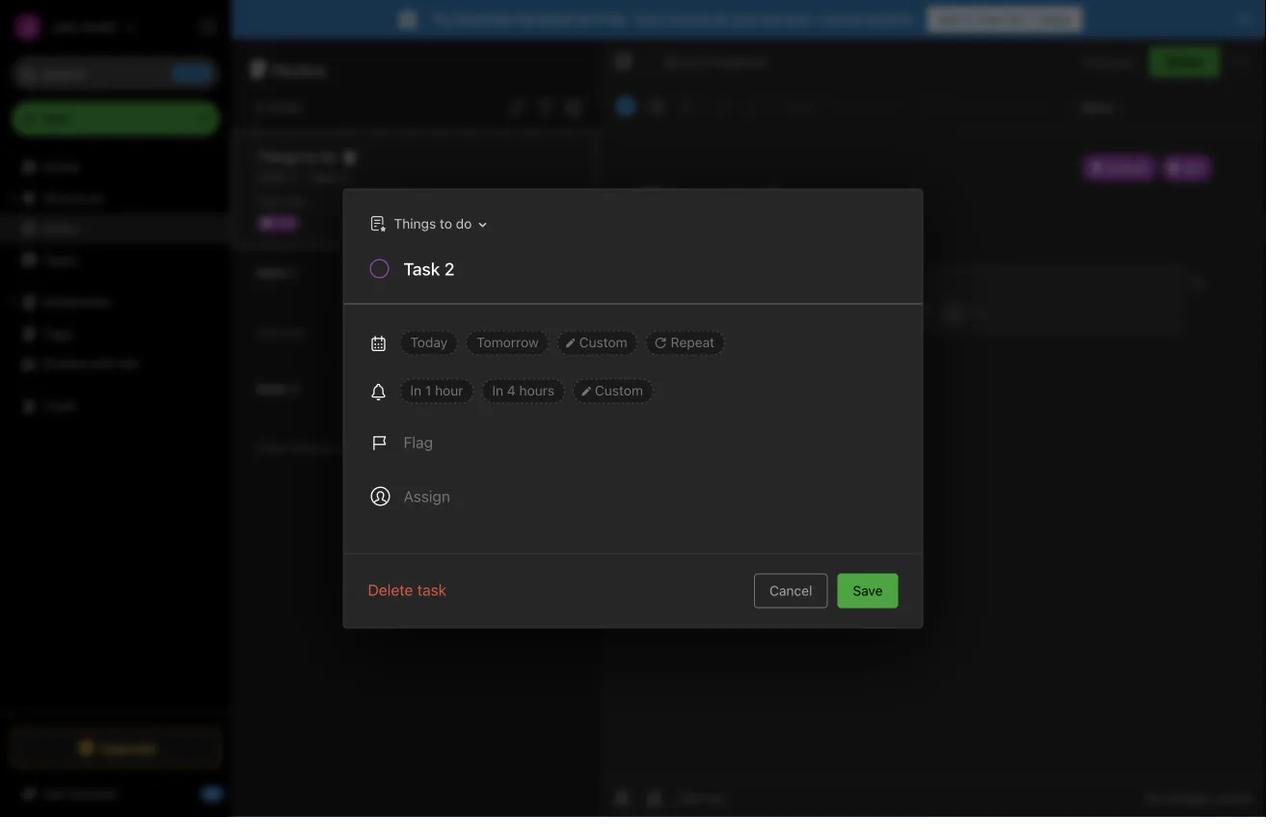 Task type: vqa. For each thing, say whether or not it's contained in the screenshot.
try
yes



Task type: locate. For each thing, give the bounding box(es) containing it.
for left free:
[[575, 11, 593, 27]]

repeat
[[671, 334, 715, 350]]

0 vertical spatial cancel
[[819, 11, 861, 27]]

0 horizontal spatial things
[[257, 149, 300, 165]]

1 vertical spatial things
[[394, 215, 436, 231]]

0 horizontal spatial notes
[[42, 220, 79, 236]]

in 4 hours
[[492, 383, 555, 398]]

0 vertical spatial custom
[[579, 334, 628, 350]]

custom left repeat button
[[579, 334, 628, 350]]

do inside things to do button
[[456, 215, 472, 231]]

get it free for 7 days
[[939, 11, 1071, 27]]

in 4 hours button
[[482, 379, 565, 404]]

0 horizontal spatial cancel
[[770, 583, 813, 599]]

7
[[1029, 11, 1037, 27]]

just up note 2
[[257, 326, 280, 339]]

flag button
[[359, 419, 445, 465]]

0 horizontal spatial to
[[303, 149, 316, 165]]

just now up note 2
[[257, 326, 305, 339]]

things to do button
[[360, 210, 493, 238], [365, 210, 493, 238]]

1 inside in 1 hour button
[[425, 383, 431, 398]]

1 horizontal spatial do
[[456, 215, 472, 231]]

do
[[320, 149, 336, 165], [456, 215, 472, 231]]

0 vertical spatial just
[[257, 194, 280, 208]]

home link
[[0, 151, 232, 182]]

2 vertical spatial 1
[[425, 383, 431, 398]]

0 vertical spatial 1
[[289, 169, 295, 185]]

things to do
[[257, 149, 336, 165], [394, 215, 472, 231]]

just now
[[257, 194, 305, 208], [257, 326, 305, 339]]

task 1 - task 2
[[257, 169, 348, 185]]

ago
[[336, 441, 356, 455]]

1 just from the top
[[257, 194, 280, 208]]

None search field
[[25, 56, 206, 91]]

task
[[417, 581, 447, 599]]

1 vertical spatial custom
[[595, 383, 643, 398]]

trash link
[[0, 391, 231, 422]]

1 horizontal spatial notes
[[273, 58, 326, 81]]

custom button down enter task text field at the top of the page
[[557, 330, 638, 356]]

notebook
[[711, 54, 768, 69]]

more image
[[1075, 93, 1135, 120]]

for for 7
[[1008, 11, 1026, 27]]

task
[[257, 169, 285, 185], [308, 169, 337, 185]]

today button
[[400, 330, 458, 356]]

2 right '-'
[[340, 169, 348, 185]]

notes
[[273, 58, 326, 81], [42, 220, 79, 236]]

to
[[303, 149, 316, 165], [440, 215, 452, 231]]

things inside button
[[394, 215, 436, 231]]

note for note 2
[[257, 381, 287, 397]]

0 horizontal spatial for
[[575, 11, 593, 27]]

now
[[283, 194, 305, 208], [283, 326, 305, 339]]

note window element
[[599, 39, 1267, 817]]

0 vertical spatial now
[[283, 194, 305, 208]]

cancel
[[819, 11, 861, 27], [770, 583, 813, 599]]

1 vertical spatial things to do
[[394, 215, 472, 231]]

for left 7
[[1008, 11, 1026, 27]]

things
[[257, 149, 300, 165], [394, 215, 436, 231]]

1 vertical spatial now
[[283, 326, 305, 339]]

0 horizontal spatial do
[[320, 149, 336, 165]]

tasks button
[[0, 244, 231, 275]]

custom for in 4 hours
[[595, 383, 643, 398]]

in for in 1 hour
[[410, 383, 422, 398]]

shared with me
[[42, 356, 139, 371]]

1 horizontal spatial task
[[308, 169, 337, 185]]

cancel inside button
[[770, 583, 813, 599]]

0 vertical spatial notes
[[273, 58, 326, 81]]

1 horizontal spatial things
[[394, 215, 436, 231]]

cancel left save
[[770, 583, 813, 599]]

1 vertical spatial just now
[[257, 326, 305, 339]]

0 horizontal spatial in
[[410, 383, 422, 398]]

1 horizontal spatial in
[[492, 383, 504, 398]]

Enter task text field
[[402, 257, 900, 290]]

shared with me link
[[0, 348, 231, 379]]

few
[[266, 441, 286, 455]]

in
[[410, 383, 422, 398], [492, 383, 504, 398]]

0 vertical spatial 2
[[340, 169, 348, 185]]

now up 0/2
[[283, 194, 305, 208]]

in 1 hour
[[410, 383, 464, 398]]

0 vertical spatial note
[[257, 265, 287, 281]]

notes up notes at left
[[273, 58, 326, 81]]

-
[[298, 169, 305, 185]]

custom button
[[557, 330, 638, 356], [573, 379, 654, 404]]

you
[[1113, 54, 1134, 69]]

0 vertical spatial do
[[320, 149, 336, 165]]

assign button
[[359, 473, 462, 520]]

1 for in
[[425, 383, 431, 398]]

cancel button
[[754, 574, 828, 608]]

0 horizontal spatial task
[[257, 169, 285, 185]]

notebooks
[[43, 294, 111, 310]]

personal
[[516, 11, 571, 27]]

1 vertical spatial to
[[440, 215, 452, 231]]

tags button
[[0, 317, 231, 348]]

only
[[1083, 54, 1110, 69]]

2 for from the left
[[1008, 11, 1026, 27]]

repeat button
[[646, 330, 726, 356]]

1 task from the left
[[257, 169, 285, 185]]

anytime.
[[865, 11, 918, 27]]

1 vertical spatial cancel
[[770, 583, 813, 599]]

1 horizontal spatial for
[[1008, 11, 1026, 27]]

1 vertical spatial do
[[456, 215, 472, 231]]

0 horizontal spatial things to do
[[257, 149, 336, 165]]

in 1 hour button
[[400, 379, 474, 404]]

1 horizontal spatial to
[[440, 215, 452, 231]]

1 vertical spatial just
[[257, 326, 280, 339]]

for for free:
[[575, 11, 593, 27]]

0 vertical spatial custom button
[[557, 330, 638, 356]]

1 vertical spatial 1
[[291, 265, 297, 281]]

note 1
[[257, 265, 297, 281]]

1 things to do button from the left
[[360, 210, 493, 238]]

free
[[978, 11, 1004, 27]]

0 vertical spatial to
[[303, 149, 316, 165]]

minutes
[[289, 441, 332, 455]]

1 left '-'
[[289, 169, 295, 185]]

tasks
[[42, 252, 78, 267]]

try evernote personal for free: sync across all your devices. cancel anytime.
[[432, 11, 918, 27]]

1 vertical spatial custom button
[[573, 379, 654, 404]]

1 note from the top
[[257, 265, 287, 281]]

notes up tasks
[[42, 220, 79, 236]]

1 vertical spatial 2
[[291, 381, 299, 397]]

now up note 2
[[283, 326, 305, 339]]

delete task link
[[368, 578, 447, 602]]

1 in from the left
[[410, 383, 422, 398]]

1 horizontal spatial things to do
[[394, 215, 472, 231]]

in inside button
[[492, 383, 504, 398]]

task left '-'
[[257, 169, 285, 185]]

2 up a few minutes ago
[[291, 381, 299, 397]]

for inside button
[[1008, 11, 1026, 27]]

in inside button
[[410, 383, 422, 398]]

Go to note or move task field
[[360, 210, 493, 238]]

1 for from the left
[[575, 11, 593, 27]]

2 note from the top
[[257, 381, 287, 397]]

0 vertical spatial just now
[[257, 194, 305, 208]]

note 2
[[257, 381, 299, 397]]

for
[[575, 11, 593, 27], [1008, 11, 1026, 27]]

2
[[340, 169, 348, 185], [291, 381, 299, 397]]

1 vertical spatial note
[[257, 381, 287, 397]]

custom button right hours
[[573, 379, 654, 404]]

tomorrow
[[477, 334, 539, 350]]

new
[[42, 110, 70, 126]]

note down 0/2
[[257, 265, 287, 281]]

share
[[1166, 54, 1204, 69]]

task right '-'
[[308, 169, 337, 185]]

tree
[[0, 151, 232, 711]]

custom right hours
[[595, 383, 643, 398]]

all changes saved
[[1146, 791, 1251, 805]]

note
[[257, 265, 287, 281], [257, 381, 287, 397]]

1 down 0/2
[[291, 265, 297, 281]]

1
[[289, 169, 295, 185], [291, 265, 297, 281], [425, 383, 431, 398]]

1 horizontal spatial 2
[[340, 169, 348, 185]]

custom
[[579, 334, 628, 350], [595, 383, 643, 398]]

1 for note
[[291, 265, 297, 281]]

in left 'hour'
[[410, 383, 422, 398]]

cancel right devices.
[[819, 11, 861, 27]]

in left 4
[[492, 383, 504, 398]]

just up 0/2
[[257, 194, 280, 208]]

Search text field
[[25, 56, 206, 91]]

only you
[[1083, 54, 1134, 69]]

your
[[732, 11, 760, 27]]

1 left 'hour'
[[425, 383, 431, 398]]

note up 'few'
[[257, 381, 287, 397]]

1 now from the top
[[283, 194, 305, 208]]

custom button for tomorrow
[[557, 330, 638, 356]]

2 in from the left
[[492, 383, 504, 398]]

just now up 0/2
[[257, 194, 305, 208]]



Task type: describe. For each thing, give the bounding box(es) containing it.
flag
[[404, 433, 433, 451]]

1 for task
[[289, 169, 295, 185]]

0 vertical spatial things to do
[[257, 149, 336, 165]]

sync
[[635, 11, 666, 27]]

expand notebooks image
[[5, 294, 20, 310]]

tree containing home
[[0, 151, 232, 711]]

0 vertical spatial things
[[257, 149, 300, 165]]

insert image
[[612, 93, 641, 120]]

get it free for 7 days button
[[928, 7, 1083, 32]]

custom button for in 4 hours
[[573, 379, 654, 404]]

settings image
[[197, 15, 220, 39]]

share button
[[1150, 46, 1220, 77]]

save
[[853, 583, 883, 599]]

shortcuts
[[43, 190, 104, 206]]

Note Editor text field
[[599, 131, 1267, 778]]

days
[[1041, 11, 1071, 27]]

3 notes
[[255, 99, 301, 115]]

font family image
[[928, 93, 1017, 120]]

notes link
[[0, 213, 231, 244]]

get
[[939, 11, 962, 27]]

shortcuts button
[[0, 182, 231, 213]]

tags
[[43, 325, 73, 341]]

hour
[[435, 383, 464, 398]]

it
[[966, 11, 975, 27]]

all
[[1146, 791, 1161, 805]]

notebooks link
[[0, 287, 231, 317]]

first notebook button
[[658, 48, 775, 75]]

delete task
[[368, 581, 447, 599]]

trash
[[42, 398, 77, 414]]

in for in 4 hours
[[492, 383, 504, 398]]

4
[[507, 383, 516, 398]]

tomorrow button
[[466, 330, 550, 356]]

with
[[90, 356, 116, 371]]

shared
[[42, 356, 87, 371]]

across
[[670, 11, 711, 27]]

1 just now from the top
[[257, 194, 305, 208]]

add a reminder image
[[611, 786, 634, 809]]

changes
[[1164, 791, 1214, 805]]

try
[[432, 11, 452, 27]]

task image
[[643, 93, 670, 120]]

upgrade button
[[12, 728, 220, 767]]

upgrade
[[100, 740, 157, 756]]

a few minutes ago
[[257, 441, 356, 455]]

note for note 1
[[257, 265, 287, 281]]

1 horizontal spatial cancel
[[819, 11, 861, 27]]

assign
[[404, 487, 450, 506]]

heading level image
[[824, 93, 923, 120]]

expand note image
[[613, 50, 636, 73]]

me
[[120, 356, 139, 371]]

things to do inside field
[[394, 215, 472, 231]]

2 now from the top
[[283, 326, 305, 339]]

all
[[715, 11, 728, 27]]

custom for tomorrow
[[579, 334, 628, 350]]

3
[[255, 99, 263, 115]]

first
[[682, 54, 708, 69]]

2 just from the top
[[257, 326, 280, 339]]

delete
[[368, 581, 413, 599]]

2 just now from the top
[[257, 326, 305, 339]]

evernote
[[456, 11, 513, 27]]

home
[[42, 159, 79, 175]]

1 vertical spatial notes
[[42, 220, 79, 236]]

2 task from the left
[[308, 169, 337, 185]]

first notebook
[[682, 54, 768, 69]]

2 things to do button from the left
[[365, 210, 493, 238]]

0/2
[[278, 216, 296, 229]]

notes
[[267, 99, 301, 115]]

new button
[[12, 101, 220, 136]]

saved
[[1217, 791, 1251, 805]]

devices.
[[763, 11, 815, 27]]

add tag image
[[643, 786, 667, 809]]

today
[[410, 334, 448, 350]]

to inside button
[[440, 215, 452, 231]]

hours
[[520, 383, 555, 398]]

save button
[[838, 574, 899, 608]]

0 horizontal spatial 2
[[291, 381, 299, 397]]

free:
[[596, 11, 629, 27]]

a
[[257, 441, 263, 455]]

font size image
[[1022, 93, 1070, 120]]



